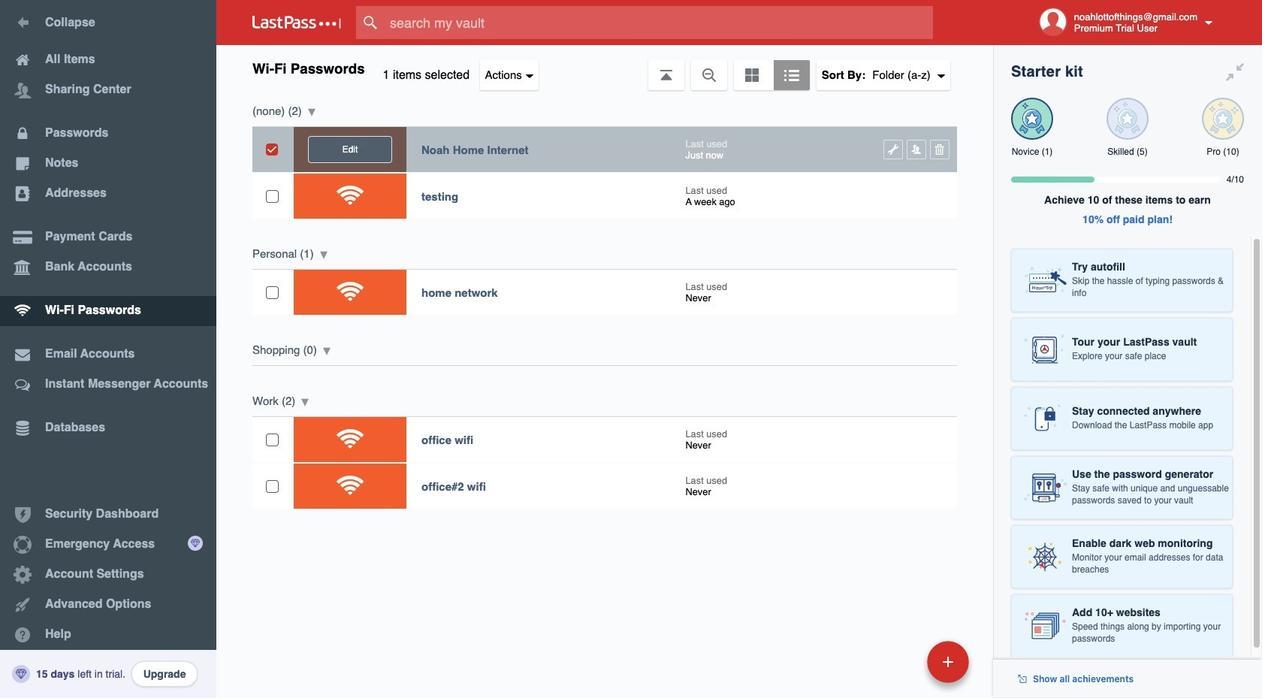 Task type: vqa. For each thing, say whether or not it's contained in the screenshot.
Vault options navigation
yes



Task type: locate. For each thing, give the bounding box(es) containing it.
Search search field
[[356, 6, 957, 39]]

new item element
[[824, 640, 975, 683]]

vault options navigation
[[216, 45, 994, 90]]

search my vault text field
[[356, 6, 957, 39]]

lastpass image
[[253, 16, 341, 29]]



Task type: describe. For each thing, give the bounding box(es) containing it.
new item navigation
[[824, 637, 979, 698]]

main navigation navigation
[[0, 0, 216, 698]]



